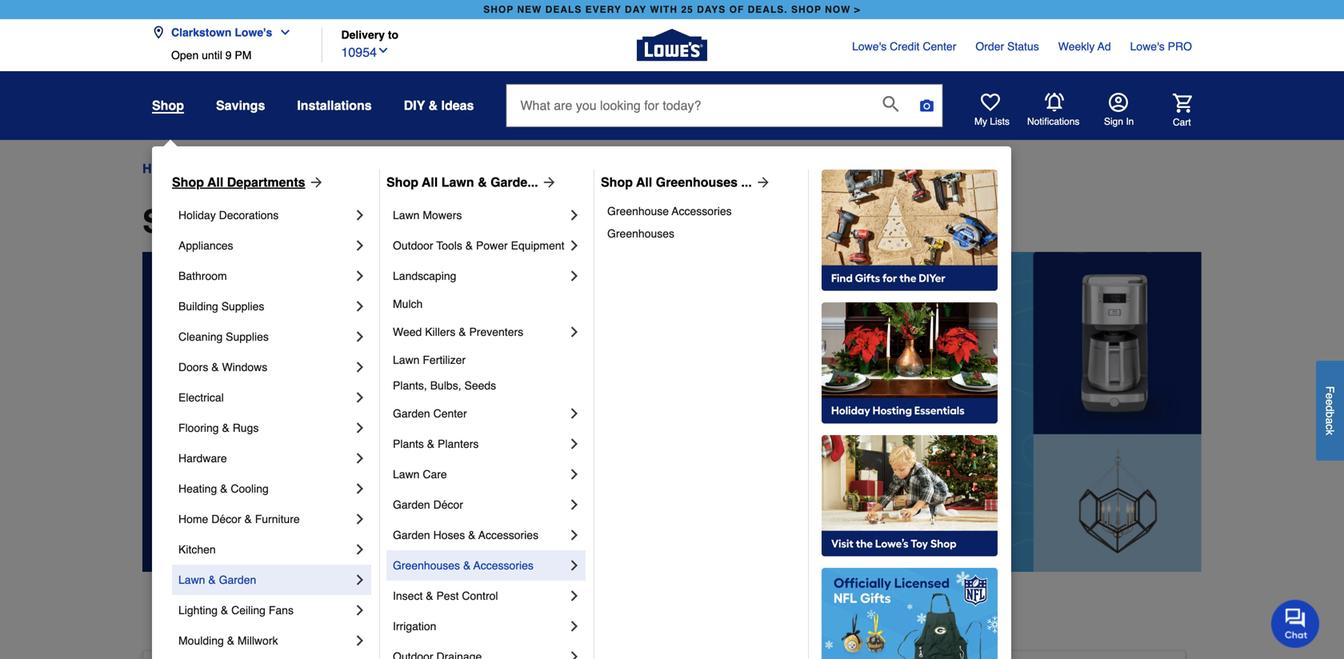 Task type: locate. For each thing, give the bounding box(es) containing it.
shop left now
[[792, 4, 822, 15]]

1 horizontal spatial lowe's
[[853, 40, 887, 53]]

all up greenhouse
[[637, 175, 653, 190]]

weekly ad
[[1059, 40, 1112, 53]]

departments for shop
[[227, 175, 305, 190]]

f
[[1324, 386, 1337, 393]]

supplies for cleaning supplies
[[226, 331, 269, 343]]

lowe's up pm
[[235, 26, 272, 39]]

lawn inside "link"
[[393, 209, 420, 222]]

lowe's
[[235, 26, 272, 39], [853, 40, 887, 53], [1131, 40, 1165, 53]]

search image
[[883, 96, 899, 112]]

shop up greenhouse
[[601, 175, 633, 190]]

lawn mowers link
[[393, 200, 567, 231]]

departments inside shop all departments link
[[227, 175, 305, 190]]

chevron right image for moulding & millwork
[[352, 633, 368, 649]]

chevron right image
[[352, 238, 368, 254], [567, 238, 583, 254], [352, 268, 368, 284], [352, 329, 368, 345], [352, 359, 368, 375], [352, 390, 368, 406], [567, 406, 583, 422], [352, 420, 368, 436], [567, 436, 583, 452], [352, 451, 368, 467], [567, 467, 583, 483], [352, 572, 368, 588], [567, 588, 583, 604], [567, 619, 583, 635], [567, 649, 583, 660]]

2 vertical spatial accessories
[[474, 560, 534, 572]]

killers
[[425, 326, 456, 339]]

moulding & millwork link
[[179, 626, 352, 656]]

shop new deals every day with 25 days of deals. shop now >
[[484, 4, 861, 15]]

lighting & ceiling fans link
[[179, 596, 352, 626]]

cleaning supplies
[[179, 331, 269, 343]]

arrow right image up shop all departments
[[305, 175, 325, 191]]

departments up holiday decorations "link"
[[227, 175, 305, 190]]

1 horizontal spatial shop
[[387, 175, 419, 190]]

shop down open
[[152, 98, 184, 113]]

1 vertical spatial chevron down image
[[377, 44, 390, 57]]

garden for garden décor
[[393, 499, 430, 512]]

e up d
[[1324, 393, 1337, 399]]

shop all greenhouses ...
[[601, 175, 752, 190]]

shop up holiday
[[172, 175, 204, 190]]

outdoor tools & power equipment
[[393, 239, 565, 252]]

home décor & furniture link
[[179, 504, 352, 535]]

all for shop all departments
[[231, 203, 271, 240]]

chevron right image for lawn mowers
[[567, 207, 583, 223]]

2 arrow right image from the left
[[538, 175, 558, 191]]

chevron right image for lighting & ceiling fans
[[352, 603, 368, 619]]

holiday hosting essentials. image
[[822, 303, 998, 424]]

ceiling
[[231, 604, 266, 617]]

lawn for lawn care
[[393, 468, 420, 481]]

1 horizontal spatial shop
[[792, 4, 822, 15]]

appliances
[[179, 239, 233, 252]]

home inside home décor & furniture link
[[179, 513, 208, 526]]

1 vertical spatial center
[[434, 407, 467, 420]]

chevron right image for flooring & rugs
[[352, 420, 368, 436]]

décor for departments
[[212, 513, 241, 526]]

& right doors
[[212, 361, 219, 374]]

0 horizontal spatial chevron down image
[[272, 26, 292, 39]]

landscaping
[[393, 270, 457, 283]]

1 vertical spatial shop
[[142, 203, 223, 240]]

greenhouses for greenhouses & accessories
[[393, 560, 460, 572]]

shop for shop all lawn & garde...
[[387, 175, 419, 190]]

center down bulbs,
[[434, 407, 467, 420]]

all up lawn mowers at top
[[422, 175, 438, 190]]

heating
[[179, 483, 217, 496]]

décor up hoses
[[434, 499, 463, 512]]

savings
[[216, 98, 265, 113]]

2 shop from the left
[[387, 175, 419, 190]]

& left cooling at the left bottom of page
[[220, 483, 228, 496]]

0 vertical spatial décor
[[434, 499, 463, 512]]

supplies for building supplies
[[221, 300, 264, 313]]

shop all lawn & garde...
[[387, 175, 538, 190]]

outdoor tools & power equipment link
[[393, 231, 567, 261]]

cleaning supplies link
[[179, 322, 352, 352]]

0 horizontal spatial shop
[[172, 175, 204, 190]]

garden down the 'garden décor'
[[393, 529, 430, 542]]

0 horizontal spatial shop
[[484, 4, 514, 15]]

1 vertical spatial supplies
[[226, 331, 269, 343]]

lawn
[[442, 175, 474, 190], [393, 209, 420, 222], [393, 354, 420, 367], [393, 468, 420, 481], [179, 574, 205, 587]]

e up b at the right of page
[[1324, 399, 1337, 406]]

1 horizontal spatial center
[[923, 40, 957, 53]]

décor
[[434, 499, 463, 512], [212, 513, 241, 526]]

lowe's home improvement logo image
[[637, 10, 708, 80]]

& inside button
[[429, 98, 438, 113]]

ideas
[[442, 98, 474, 113]]

0 vertical spatial chevron down image
[[272, 26, 292, 39]]

pm
[[235, 49, 252, 62]]

& right diy
[[429, 98, 438, 113]]

center inside lowe's credit center link
[[923, 40, 957, 53]]

arrow right image
[[305, 175, 325, 191], [538, 175, 558, 191]]

deals
[[546, 4, 582, 15]]

lowe's pro
[[1131, 40, 1193, 53]]

moulding & millwork
[[179, 635, 278, 648]]

0 vertical spatial accessories
[[672, 205, 732, 218]]

lowe's home improvement account image
[[1109, 93, 1129, 112]]

0 horizontal spatial décor
[[212, 513, 241, 526]]

0 vertical spatial supplies
[[221, 300, 264, 313]]

greenhouses link
[[608, 223, 797, 245]]

b
[[1324, 412, 1337, 418]]

millwork
[[238, 635, 278, 648]]

greenhouses & accessories
[[393, 560, 534, 572]]

1 shop from the left
[[172, 175, 204, 190]]

lighting
[[179, 604, 218, 617]]

arrow right image for shop all lawn & garde...
[[538, 175, 558, 191]]

kitchen
[[179, 544, 216, 556]]

seeds
[[465, 379, 496, 392]]

pest
[[437, 590, 459, 603]]

1 vertical spatial home
[[179, 513, 208, 526]]

1 vertical spatial greenhouses
[[608, 227, 675, 240]]

shop
[[172, 175, 204, 190], [387, 175, 419, 190], [601, 175, 633, 190]]

lowe's for lowe's credit center
[[853, 40, 887, 53]]

lowe's left pro
[[1131, 40, 1165, 53]]

insect
[[393, 590, 423, 603]]

garden down plants,
[[393, 407, 430, 420]]

all up holiday decorations
[[207, 175, 224, 190]]

hardware
[[179, 452, 227, 465]]

planters
[[438, 438, 479, 451]]

garden center
[[393, 407, 467, 420]]

lawn up outdoor
[[393, 209, 420, 222]]

savings button
[[216, 91, 265, 120]]

all down shop all departments link
[[231, 203, 271, 240]]

holiday decorations link
[[179, 200, 352, 231]]

2 vertical spatial greenhouses
[[393, 560, 460, 572]]

home for home décor & furniture
[[179, 513, 208, 526]]

accessories up control
[[474, 560, 534, 572]]

irrigation link
[[393, 612, 567, 642]]

shop up lawn mowers at top
[[387, 175, 419, 190]]

& right plants
[[427, 438, 435, 451]]

None search field
[[506, 84, 943, 142]]

home up the kitchen
[[179, 513, 208, 526]]

lawn up mowers
[[442, 175, 474, 190]]

0 horizontal spatial center
[[434, 407, 467, 420]]

arrow right image inside shop all lawn & garde... link
[[538, 175, 558, 191]]

center right credit
[[923, 40, 957, 53]]

chevron right image for irrigation
[[567, 619, 583, 635]]

home for home
[[142, 161, 178, 176]]

irrigation
[[393, 620, 437, 633]]

building
[[179, 300, 218, 313]]

care
[[423, 468, 447, 481]]

arrow right image
[[752, 175, 771, 191]]

departments up landscaping
[[280, 203, 476, 240]]

chevron right image for plants & planters
[[567, 436, 583, 452]]

décor down heating & cooling
[[212, 513, 241, 526]]

& left the millwork
[[227, 635, 235, 648]]

1 horizontal spatial chevron down image
[[377, 44, 390, 57]]

lawn up plants,
[[393, 354, 420, 367]]

0 vertical spatial center
[[923, 40, 957, 53]]

chevron right image for cleaning supplies
[[352, 329, 368, 345]]

with
[[650, 4, 678, 15]]

3 shop from the left
[[601, 175, 633, 190]]

0 horizontal spatial arrow right image
[[305, 175, 325, 191]]

0 horizontal spatial home
[[142, 161, 178, 176]]

garden for garden hoses & accessories
[[393, 529, 430, 542]]

lawn left care
[[393, 468, 420, 481]]

cart
[[1174, 117, 1192, 128]]

decorations
[[219, 209, 279, 222]]

chevron right image for outdoor tools & power equipment
[[567, 238, 583, 254]]

heating & cooling link
[[179, 474, 352, 504]]

chevron right image for hardware
[[352, 451, 368, 467]]

order status
[[976, 40, 1040, 53]]

greenhouses down greenhouse
[[608, 227, 675, 240]]

0 vertical spatial shop
[[152, 98, 184, 113]]

chevron down image
[[272, 26, 292, 39], [377, 44, 390, 57]]

insect & pest control
[[393, 590, 498, 603]]

...
[[742, 175, 752, 190]]

greenhouses up 'insect'
[[393, 560, 460, 572]]

arrow right image inside shop all departments link
[[305, 175, 325, 191]]

appliances link
[[179, 231, 352, 261]]

& up "lighting"
[[208, 574, 216, 587]]

& right hoses
[[468, 529, 476, 542]]

lawn down the kitchen
[[179, 574, 205, 587]]

hoses
[[434, 529, 465, 542]]

lawn for lawn & garden
[[179, 574, 205, 587]]

1 vertical spatial décor
[[212, 513, 241, 526]]

all for shop all greenhouses ...
[[637, 175, 653, 190]]

lowe's left credit
[[853, 40, 887, 53]]

chevron right image for holiday decorations
[[352, 207, 368, 223]]

arrow right image up equipment
[[538, 175, 558, 191]]

enjoy savings year-round. no matter what you're shopping for, find what you need at a great price. image
[[142, 252, 1202, 572]]

shop left new
[[484, 4, 514, 15]]

notifications
[[1028, 116, 1080, 127]]

chevron right image for garden hoses & accessories
[[567, 528, 583, 544]]

chevron right image
[[352, 207, 368, 223], [567, 207, 583, 223], [567, 268, 583, 284], [352, 299, 368, 315], [567, 324, 583, 340], [352, 481, 368, 497], [567, 497, 583, 513], [352, 512, 368, 528], [567, 528, 583, 544], [352, 542, 368, 558], [567, 558, 583, 574], [352, 603, 368, 619], [352, 633, 368, 649]]

1 arrow right image from the left
[[305, 175, 325, 191]]

my lists
[[975, 116, 1010, 127]]

garden down lawn care
[[393, 499, 430, 512]]

fans
[[269, 604, 294, 617]]

supplies up cleaning supplies
[[221, 300, 264, 313]]

2 horizontal spatial shop
[[601, 175, 633, 190]]

1 horizontal spatial home
[[179, 513, 208, 526]]

lowe's inside button
[[235, 26, 272, 39]]

home down shop button
[[142, 161, 178, 176]]

electrical link
[[179, 383, 352, 413]]

& down "garden hoses & accessories"
[[463, 560, 471, 572]]

location image
[[152, 26, 165, 39]]

power
[[476, 239, 508, 252]]

& left furniture
[[245, 513, 252, 526]]

order
[[976, 40, 1005, 53]]

Search Query text field
[[507, 85, 870, 126]]

0 vertical spatial home
[[142, 161, 178, 176]]

1 horizontal spatial arrow right image
[[538, 175, 558, 191]]

0 horizontal spatial lowe's
[[235, 26, 272, 39]]

open until 9 pm
[[171, 49, 252, 62]]

greenhouses up greenhouse accessories link
[[656, 175, 738, 190]]

lawn & garden
[[179, 574, 256, 587]]

2 horizontal spatial lowe's
[[1131, 40, 1165, 53]]

shop all lawn & garde... link
[[387, 173, 558, 192]]

weed killers & preventers link
[[393, 317, 567, 347]]

garden up lighting & ceiling fans
[[219, 574, 256, 587]]

credit
[[890, 40, 920, 53]]

garden inside "link"
[[393, 407, 430, 420]]

supplies up the windows
[[226, 331, 269, 343]]

accessories up greenhouses link
[[672, 205, 732, 218]]

furniture
[[255, 513, 300, 526]]

pro
[[1168, 40, 1193, 53]]

flooring & rugs link
[[179, 413, 352, 443]]

1 horizontal spatial décor
[[434, 499, 463, 512]]

shop down "home" 'link'
[[142, 203, 223, 240]]

accessories up greenhouses & accessories link
[[479, 529, 539, 542]]

lawn for lawn fertilizer
[[393, 354, 420, 367]]

fertilizer
[[423, 354, 466, 367]]



Task type: vqa. For each thing, say whether or not it's contained in the screenshot.
Traditional Wreaths
no



Task type: describe. For each thing, give the bounding box(es) containing it.
2 shop from the left
[[792, 4, 822, 15]]

visit the lowe's toy shop. image
[[822, 435, 998, 557]]

ad
[[1098, 40, 1112, 53]]

delivery
[[341, 28, 385, 41]]

chevron right image for lawn & garden
[[352, 572, 368, 588]]

chevron right image for doors & windows
[[352, 359, 368, 375]]

lawn fertilizer
[[393, 354, 466, 367]]

shop for shop all greenhouses ...
[[601, 175, 633, 190]]

chevron right image for home décor & furniture
[[352, 512, 368, 528]]

flooring & rugs
[[179, 422, 259, 435]]

10954
[[341, 45, 377, 60]]

tools
[[437, 239, 463, 252]]

25
[[682, 4, 694, 15]]

lawn care link
[[393, 459, 567, 490]]

& right killers
[[459, 326, 466, 339]]

to
[[388, 28, 399, 41]]

& left rugs
[[222, 422, 230, 435]]

departments link
[[192, 159, 265, 179]]

décor for lawn
[[434, 499, 463, 512]]

plants, bulbs, seeds
[[393, 379, 496, 392]]

order status link
[[976, 38, 1040, 54]]

chevron right image for insect & pest control
[[567, 588, 583, 604]]

home link
[[142, 159, 178, 179]]

>
[[855, 4, 861, 15]]

departments for shop
[[280, 203, 476, 240]]

chevron right image for bathroom
[[352, 268, 368, 284]]

shop all departments
[[142, 203, 476, 240]]

shop all departments link
[[172, 173, 325, 192]]

greenhouse accessories
[[608, 205, 732, 218]]

1 e from the top
[[1324, 393, 1337, 399]]

chevron down image inside 10954 button
[[377, 44, 390, 57]]

all for shop all departments
[[207, 175, 224, 190]]

plants, bulbs, seeds link
[[393, 373, 583, 399]]

holiday decorations
[[179, 209, 279, 222]]

bulbs,
[[430, 379, 462, 392]]

cooling
[[231, 483, 269, 496]]

installations
[[297, 98, 372, 113]]

windows
[[222, 361, 268, 374]]

day
[[625, 4, 647, 15]]

sign in
[[1105, 116, 1135, 127]]

shop for shop
[[152, 98, 184, 113]]

chevron right image for garden center
[[567, 406, 583, 422]]

lowe's home improvement notification center image
[[1045, 93, 1065, 112]]

garden décor link
[[393, 490, 567, 520]]

shop button
[[152, 98, 184, 114]]

shop new deals every day with 25 days of deals. shop now > link
[[480, 0, 864, 19]]

chat invite button image
[[1272, 600, 1321, 648]]

installations button
[[297, 91, 372, 120]]

chevron right image for heating & cooling
[[352, 481, 368, 497]]

plants & planters link
[[393, 429, 567, 459]]

lawn care
[[393, 468, 447, 481]]

1 vertical spatial accessories
[[479, 529, 539, 542]]

deals.
[[748, 4, 788, 15]]

d
[[1324, 406, 1337, 412]]

& left ceiling
[[221, 604, 228, 617]]

lawn mowers
[[393, 209, 462, 222]]

k
[[1324, 430, 1337, 436]]

electrical
[[179, 391, 224, 404]]

camera image
[[919, 98, 935, 114]]

chevron right image for electrical
[[352, 390, 368, 406]]

my
[[975, 116, 988, 127]]

garde...
[[491, 175, 538, 190]]

lowe's home improvement lists image
[[981, 93, 1001, 112]]

chevron right image for weed killers & preventers
[[567, 324, 583, 340]]

bathroom link
[[179, 261, 352, 291]]

find gifts for the diyer. image
[[822, 170, 998, 291]]

lighting & ceiling fans
[[179, 604, 294, 617]]

lowe's credit center link
[[853, 38, 957, 54]]

doors
[[179, 361, 208, 374]]

status
[[1008, 40, 1040, 53]]

chevron right image for lawn care
[[567, 467, 583, 483]]

chevron right image for greenhouses & accessories
[[567, 558, 583, 574]]

new
[[517, 4, 542, 15]]

& left "garde..."
[[478, 175, 487, 190]]

garden décor
[[393, 499, 463, 512]]

building supplies link
[[179, 291, 352, 322]]

home décor & furniture
[[179, 513, 300, 526]]

shop for shop all departments
[[172, 175, 204, 190]]

c
[[1324, 424, 1337, 430]]

& left pest
[[426, 590, 434, 603]]

cart button
[[1151, 93, 1193, 129]]

control
[[462, 590, 498, 603]]

garden center link
[[393, 399, 567, 429]]

in
[[1127, 116, 1135, 127]]

diy
[[404, 98, 425, 113]]

weed killers & preventers
[[393, 326, 524, 339]]

flooring
[[179, 422, 219, 435]]

moulding
[[179, 635, 224, 648]]

lawn for lawn mowers
[[393, 209, 420, 222]]

1 shop from the left
[[484, 4, 514, 15]]

chevron right image for garden décor
[[567, 497, 583, 513]]

chevron right image for appliances
[[352, 238, 368, 254]]

chevron right image for landscaping
[[567, 268, 583, 284]]

diy & ideas
[[404, 98, 474, 113]]

0 vertical spatial greenhouses
[[656, 175, 738, 190]]

officially licensed n f l gifts. shop now. image
[[822, 568, 998, 660]]

weekly ad link
[[1059, 38, 1112, 54]]

greenhouses & accessories link
[[393, 551, 567, 581]]

greenhouses for greenhouses
[[608, 227, 675, 240]]

shop for shop all departments
[[142, 203, 223, 240]]

all for shop all lawn & garde...
[[422, 175, 438, 190]]

a
[[1324, 418, 1337, 424]]

2 e from the top
[[1324, 399, 1337, 406]]

insect & pest control link
[[393, 581, 567, 612]]

mowers
[[423, 209, 462, 222]]

chevron right image for building supplies
[[352, 299, 368, 315]]

lowe's credit center
[[853, 40, 957, 53]]

holiday
[[179, 209, 216, 222]]

of
[[730, 4, 745, 15]]

clarkstown lowe's button
[[152, 16, 298, 49]]

lists
[[990, 116, 1010, 127]]

garden for garden center
[[393, 407, 430, 420]]

lowe's home improvement cart image
[[1174, 93, 1193, 113]]

kitchen link
[[179, 535, 352, 565]]

center inside garden center "link"
[[434, 407, 467, 420]]

departments up holiday decorations
[[192, 161, 265, 176]]

arrow right image for shop all departments
[[305, 175, 325, 191]]

chevron right image for kitchen
[[352, 542, 368, 558]]

9
[[226, 49, 232, 62]]

plants,
[[393, 379, 427, 392]]

& right tools
[[466, 239, 473, 252]]

lowe's for lowe's pro
[[1131, 40, 1165, 53]]

greenhouse
[[608, 205, 669, 218]]



